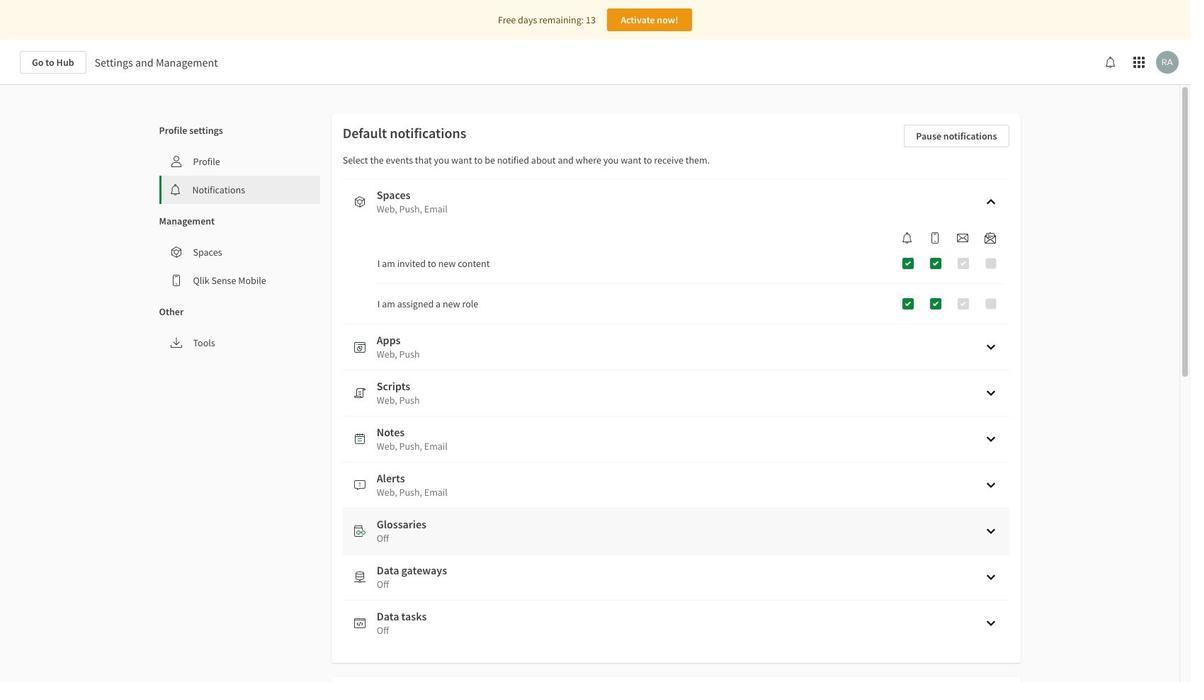 Task type: vqa. For each thing, say whether or not it's contained in the screenshot.
'Push notifications in Qlik Sense Mobile' element
yes



Task type: locate. For each thing, give the bounding box(es) containing it.
notifications sent to your email image
[[957, 232, 969, 244]]

notifications sent to your email element
[[952, 232, 974, 244]]

notifications bundled in a daily email digest image
[[985, 232, 996, 244]]

push notifications in qlik sense mobile image
[[930, 232, 941, 244]]



Task type: describe. For each thing, give the bounding box(es) containing it.
ruby anderson image
[[1157, 51, 1179, 74]]

notifications when using qlik sense in a browser image
[[902, 232, 913, 244]]

notifications when using qlik sense in a browser element
[[896, 232, 919, 244]]

push notifications in qlik sense mobile element
[[924, 232, 947, 244]]

notifications bundled in a daily email digest element
[[979, 232, 1002, 244]]



